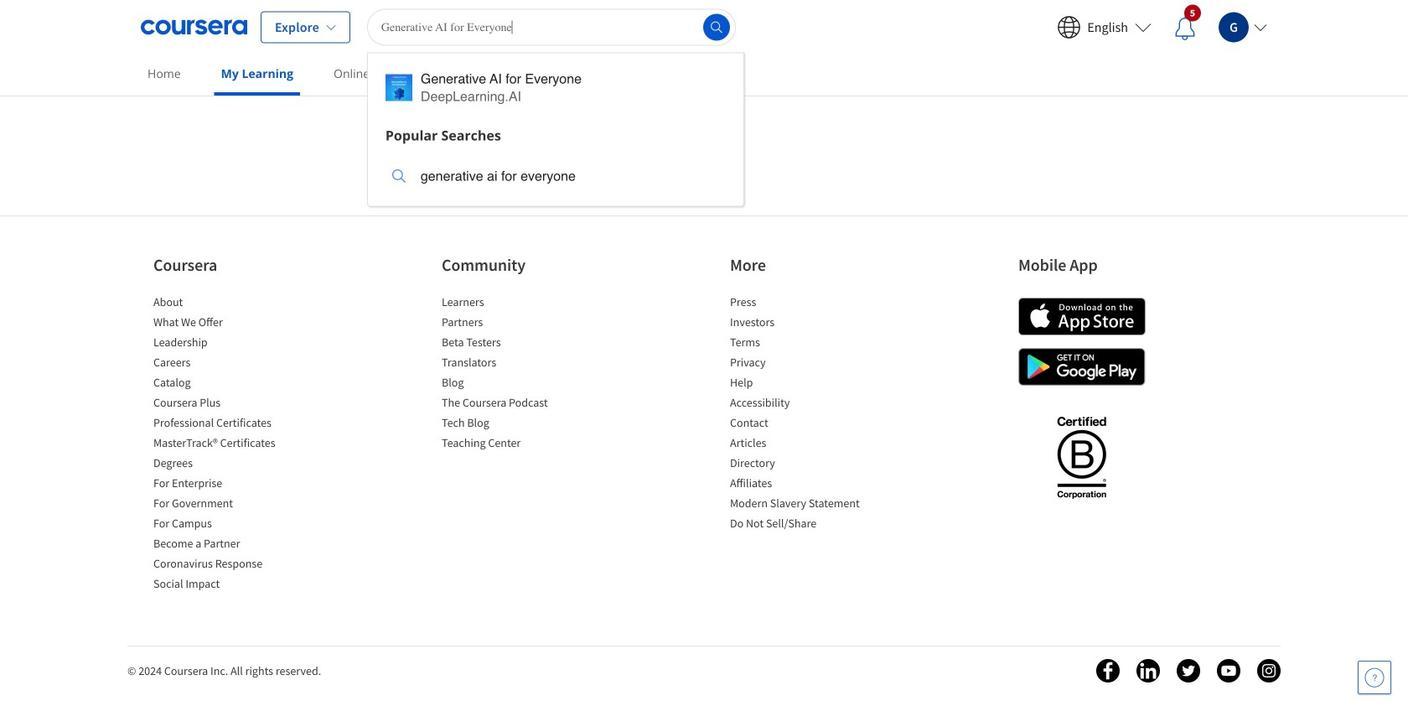 Task type: describe. For each thing, give the bounding box(es) containing it.
download on the app store image
[[1019, 298, 1146, 335]]

coursera instagram image
[[1258, 659, 1281, 683]]

0 vertical spatial suggestion image image
[[386, 74, 412, 101]]

logo of certified b corporation image
[[1048, 407, 1116, 507]]

coursera youtube image
[[1217, 659, 1241, 683]]

get it on google play image
[[1019, 348, 1146, 386]]

coursera linkedin image
[[1137, 659, 1160, 683]]

coursera facebook image
[[1097, 659, 1120, 683]]

3 list from the left
[[730, 293, 873, 535]]

2 list from the left
[[442, 293, 584, 454]]

autocomplete results list box
[[367, 52, 744, 207]]



Task type: locate. For each thing, give the bounding box(es) containing it.
tab panel
[[141, 0, 1268, 189]]

0 horizontal spatial list
[[153, 293, 296, 595]]

1 list from the left
[[153, 293, 296, 595]]

None search field
[[367, 9, 744, 207]]

What do you want to learn? text field
[[367, 9, 736, 46]]

2 horizontal spatial list
[[730, 293, 873, 535]]

1 horizontal spatial list
[[442, 293, 584, 454]]

help center image
[[1365, 667, 1385, 688]]

list
[[153, 293, 296, 595], [442, 293, 584, 454], [730, 293, 873, 535]]

1 vertical spatial suggestion image image
[[392, 169, 406, 183]]

suggestion image image
[[386, 74, 412, 101], [392, 169, 406, 183]]

coursera image
[[141, 14, 247, 41]]

coursera twitter image
[[1177, 659, 1201, 683]]

list item
[[153, 293, 296, 314], [442, 293, 584, 314], [730, 293, 873, 314], [153, 314, 296, 334], [442, 314, 584, 334], [730, 314, 873, 334], [153, 334, 296, 354], [442, 334, 584, 354], [730, 334, 873, 354], [153, 354, 296, 374], [442, 354, 584, 374], [730, 354, 873, 374], [153, 374, 296, 394], [442, 374, 584, 394], [730, 374, 873, 394], [153, 394, 296, 414], [442, 394, 584, 414], [730, 394, 873, 414], [153, 414, 296, 434], [442, 414, 584, 434], [730, 414, 873, 434], [153, 434, 296, 454], [442, 434, 584, 454], [730, 434, 873, 454], [153, 454, 296, 475], [730, 454, 873, 475], [153, 475, 296, 495], [730, 475, 873, 495], [153, 495, 296, 515], [730, 495, 873, 515], [153, 515, 296, 535], [730, 515, 873, 535], [153, 535, 296, 555], [153, 555, 296, 575], [153, 575, 296, 595]]



Task type: vqa. For each thing, say whether or not it's contained in the screenshot.
the that in the Chatbot that uses AI technology, from machine learning to NLP
no



